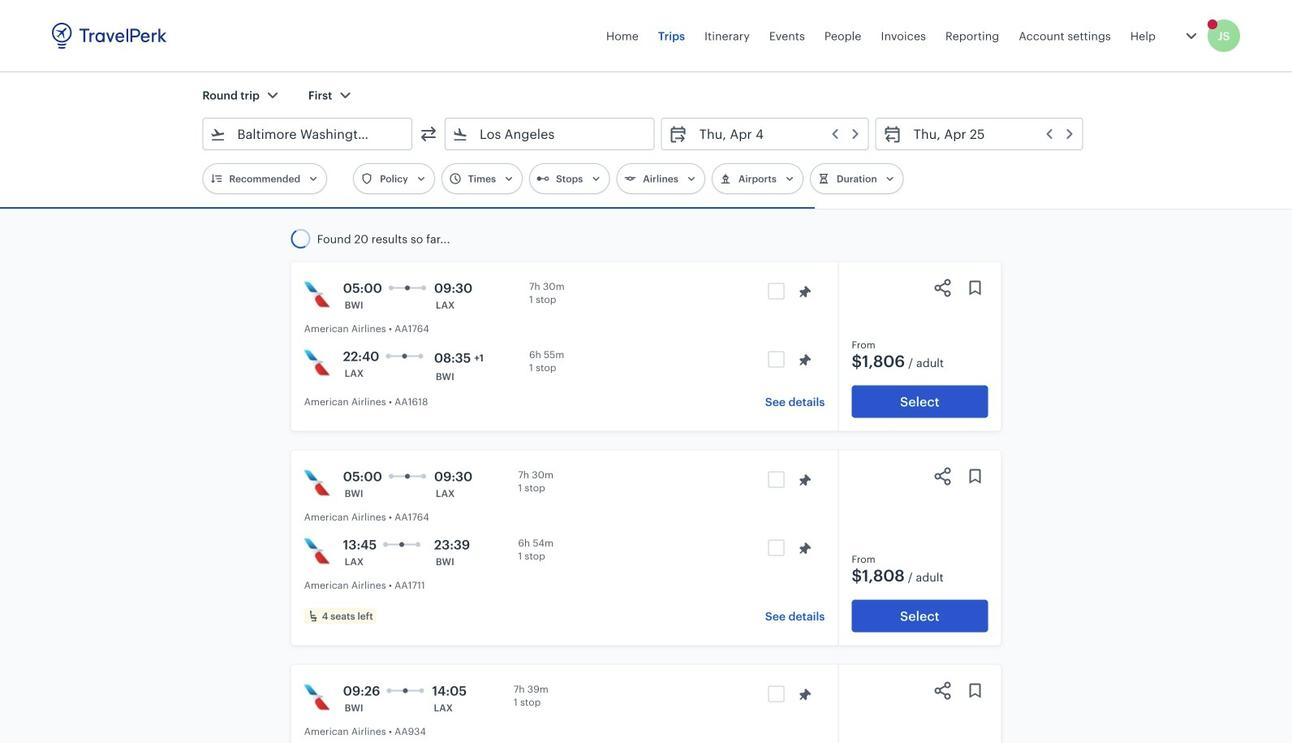 Task type: describe. For each thing, give the bounding box(es) containing it.
3 american airlines image from the top
[[304, 538, 330, 564]]

4 american airlines image from the top
[[304, 684, 330, 710]]

1 american airlines image from the top
[[304, 281, 330, 307]]

american airlines image
[[304, 349, 330, 375]]



Task type: vqa. For each thing, say whether or not it's contained in the screenshot.
Move forward to switch to the next month. image
no



Task type: locate. For each thing, give the bounding box(es) containing it.
From search field
[[226, 121, 391, 147]]

american airlines image
[[304, 281, 330, 307], [304, 469, 330, 495], [304, 538, 330, 564], [304, 684, 330, 710]]

Depart field
[[688, 121, 862, 147]]

Return field
[[903, 121, 1077, 147]]

2 american airlines image from the top
[[304, 469, 330, 495]]

To search field
[[469, 121, 633, 147]]



